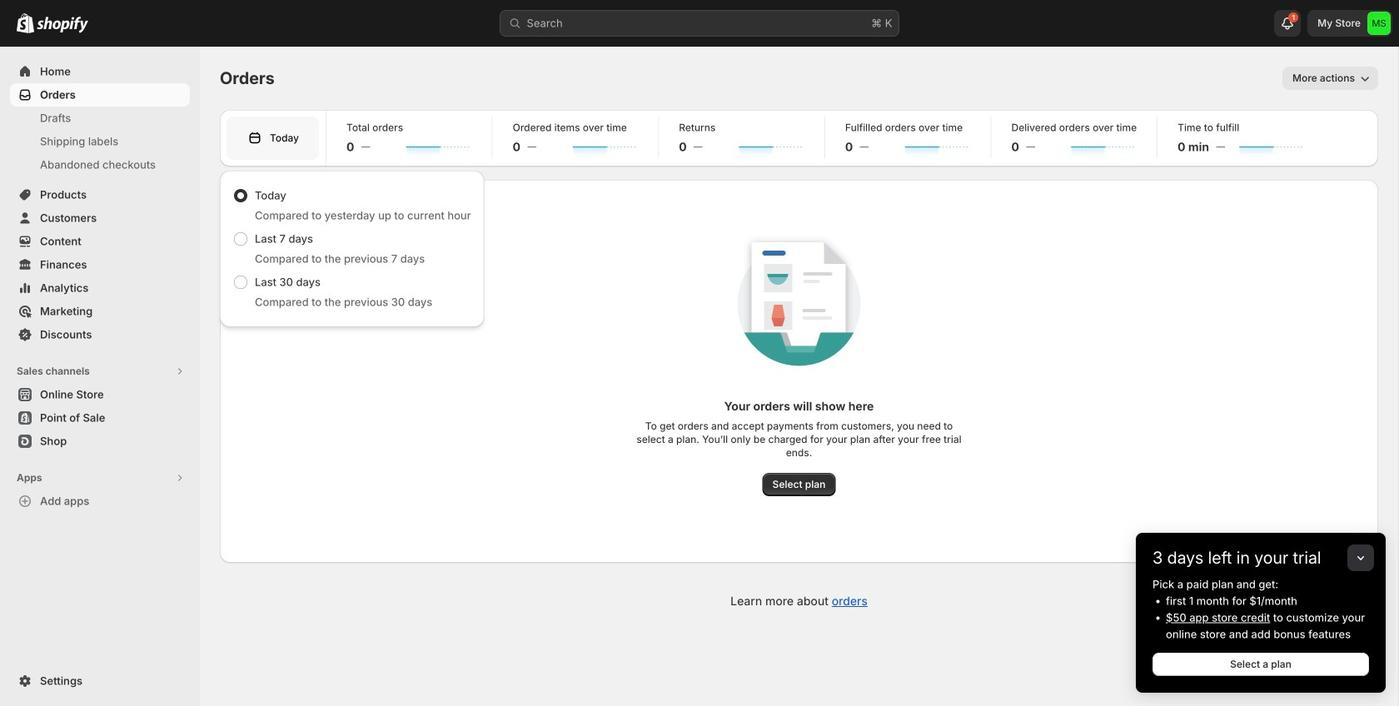Task type: locate. For each thing, give the bounding box(es) containing it.
shopify image
[[17, 13, 34, 33], [37, 16, 88, 33]]

my store image
[[1368, 12, 1391, 35]]



Task type: describe. For each thing, give the bounding box(es) containing it.
0 horizontal spatial shopify image
[[17, 13, 34, 33]]

1 horizontal spatial shopify image
[[37, 16, 88, 33]]



Task type: vqa. For each thing, say whether or not it's contained in the screenshot.
the left Store
no



